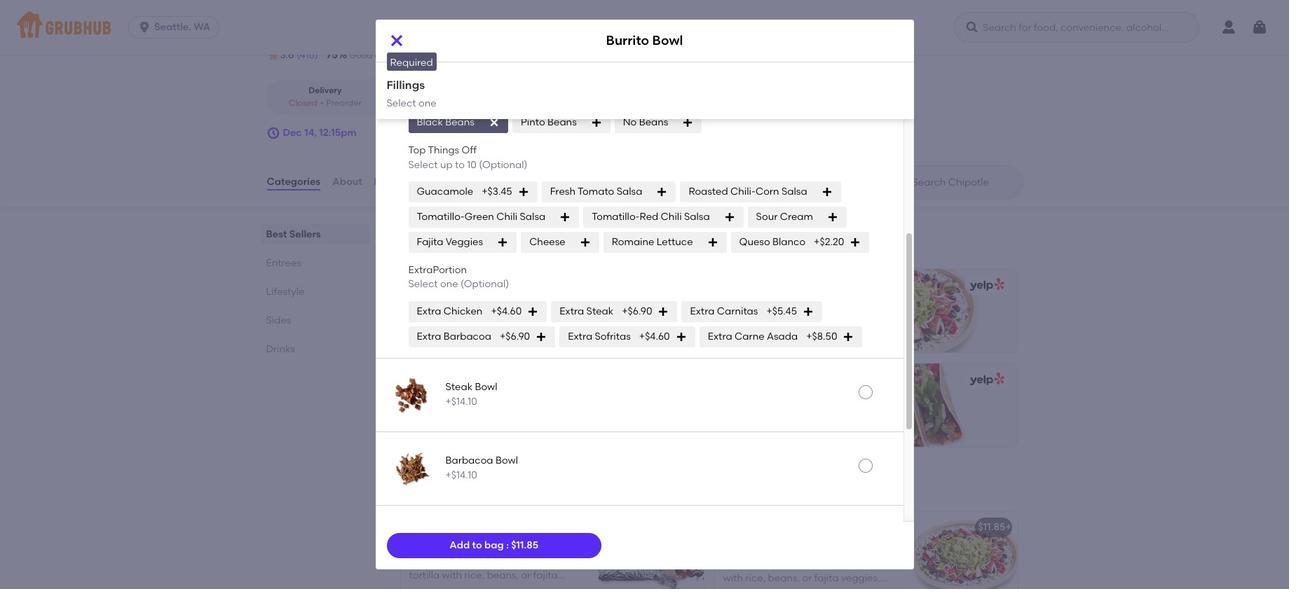 Task type: describe. For each thing, give the bounding box(es) containing it.
grubhub
[[478, 245, 520, 257]]

no rice
[[613, 47, 649, 59]]

off
[[462, 145, 477, 157]]

bowl for burrito bowl
[[652, 33, 683, 49]]

best sellers most ordered on grubhub
[[398, 225, 520, 257]]

tomatillo-red chili salsa
[[592, 211, 710, 223]]

good food
[[349, 50, 393, 60]]

extra barbacoa
[[417, 331, 491, 342]]

rice for no rice
[[629, 47, 649, 59]]

no beans
[[623, 117, 668, 129]]

best sellers
[[266, 229, 321, 241]]

beans for pinto beans
[[548, 117, 577, 129]]

seattle,
[[154, 21, 191, 33]]

white
[[417, 47, 445, 59]]

sofritas
[[595, 331, 631, 342]]

guac,
[[804, 587, 831, 590]]

rice for white rice
[[447, 47, 467, 59]]

your choice of freshly grilled meat or sofritas served in a delicious bowl with rice, beans, or fajita veggies, and topped with guac, salsa, qu
[[723, 544, 895, 590]]

white rice
[[417, 47, 467, 59]]

add
[[450, 540, 470, 552]]

rice,
[[745, 573, 766, 585]]

tomato
[[578, 186, 614, 198]]

good
[[349, 50, 372, 60]]

sellers for best sellers
[[289, 229, 321, 241]]

0.5
[[435, 98, 447, 108]]

select for extraportion
[[408, 279, 438, 291]]

sour
[[756, 211, 778, 223]]

carnitas
[[717, 305, 758, 317]]

1 horizontal spatial blanco
[[773, 236, 806, 248]]

extraportion select one (optional)
[[408, 264, 509, 291]]

fajita
[[417, 236, 443, 248]]

svg image inside seattle, wa button
[[137, 20, 152, 34]]

delivery closed • preorder
[[289, 86, 362, 108]]

blanco inside button
[[484, 402, 518, 413]]

wa
[[194, 21, 210, 33]]

extra for extra barbacoa
[[417, 331, 441, 342]]

asada
[[767, 331, 798, 342]]

cheese
[[529, 236, 566, 248]]

cream
[[780, 211, 813, 223]]

fajita veggies
[[417, 236, 483, 248]]

select for rice
[[408, 21, 438, 33]]

80
[[404, 49, 417, 61]]

delivery
[[309, 86, 342, 96]]

0 horizontal spatial or
[[802, 573, 812, 585]]

+$14.10 for steak
[[446, 396, 477, 408]]

svg image inside dec 14, 12:15pm button
[[266, 126, 280, 140]]

1 vertical spatial $11.85
[[978, 522, 1006, 534]]

1 vertical spatial with
[[782, 587, 802, 590]]

in
[[794, 559, 803, 571]]

extra steak
[[560, 305, 614, 317]]

burrito for burrito bowl $11.85 +
[[788, 307, 821, 319]]

food
[[374, 50, 393, 60]]

beans select one
[[408, 76, 458, 102]]

chili-
[[731, 186, 756, 198]]

rice inside the rice select one
[[408, 7, 429, 18]]

0 vertical spatial barbacoa
[[444, 331, 491, 342]]

burrito button
[[401, 513, 704, 590]]

+ inside the burrito bowl $11.85 +
[[815, 323, 821, 335]]

roasted
[[689, 186, 728, 198]]

+$4.60 for extra chicken
[[491, 305, 522, 317]]

about button
[[332, 157, 363, 208]]

$11.85 +
[[978, 522, 1012, 534]]

1 horizontal spatial steak
[[587, 305, 614, 317]]

delicious
[[814, 559, 856, 571]]

on
[[463, 245, 475, 257]]

+$5.45
[[767, 305, 797, 317]]

carnitas bowl image
[[389, 520, 434, 565]]

Search Chipotle search field
[[911, 176, 1018, 189]]

served
[[760, 559, 792, 571]]

top
[[408, 145, 426, 157]]

extra for extra carnitas
[[690, 305, 715, 317]]

svg image inside main navigation navigation
[[1251, 19, 1268, 36]]

guacamole
[[417, 186, 473, 198]]

main navigation navigation
[[0, 0, 1289, 55]]

(optional) inside top things off select up to 10 (optional)
[[479, 159, 528, 171]]

search icon image
[[890, 174, 907, 191]]

one for extraportion
[[440, 279, 458, 291]]

categories button
[[266, 157, 321, 208]]

best for best sellers
[[266, 229, 287, 241]]

salsa for tomatillo-green chili salsa
[[520, 211, 546, 223]]

+$6.90 for extra barbacoa
[[500, 331, 530, 342]]

salsa up red
[[617, 186, 642, 198]]

salsa for roasted chili-corn salsa
[[782, 186, 807, 198]]

chips
[[411, 402, 439, 413]]

drinks
[[266, 344, 295, 355]]

switch location
[[360, 29, 433, 40]]

seattle, wa button
[[128, 16, 225, 39]]

dec 14, 12:15pm
[[283, 127, 357, 139]]

a
[[805, 559, 811, 571]]

most
[[398, 245, 421, 257]]

categories
[[267, 176, 321, 188]]

1 vertical spatial to
[[472, 540, 482, 552]]

of
[[781, 544, 790, 556]]

+$6.90 for extra steak
[[622, 305, 652, 317]]

tomatillo-green chili salsa
[[417, 211, 546, 223]]

extraportion
[[408, 264, 467, 276]]

chicken
[[444, 305, 483, 317]]

1 yelp image from the top
[[968, 279, 1005, 292]]

sellers for best sellers most ordered on grubhub
[[434, 225, 483, 243]]

salsa,
[[834, 587, 861, 590]]

extra for extra steak
[[560, 305, 584, 317]]

2 yelp image from the top
[[968, 373, 1005, 387]]

topped
[[744, 587, 779, 590]]

no for no beans
[[623, 117, 637, 129]]

extra carne asada
[[708, 331, 798, 342]]

beans inside the beans select one
[[408, 76, 438, 88]]

delivery
[[463, 50, 495, 60]]

12:15pm
[[319, 127, 357, 139]]

chips & queso blanco
[[411, 402, 518, 413]]

seattle, wa
[[154, 21, 210, 33]]

ordered
[[423, 245, 461, 257]]

preorder
[[326, 98, 362, 108]]



Task type: locate. For each thing, give the bounding box(es) containing it.
romaine lettuce
[[612, 236, 693, 248]]

(optional) up chicken
[[461, 279, 509, 291]]

+$14.10 for barbacoa
[[446, 469, 477, 481]]

beans,
[[768, 573, 800, 585]]

extra chicken
[[417, 305, 483, 317]]

fillings
[[387, 79, 425, 92]]

best up the most
[[398, 225, 430, 243]]

select for beans
[[408, 90, 438, 102]]

extra for extra carne asada
[[708, 331, 732, 342]]

&
[[441, 402, 449, 413]]

1 horizontal spatial tomatillo-
[[592, 211, 640, 223]]

switch
[[360, 29, 391, 40]]

barbacoa inside barbacoa bowl +$14.10
[[446, 455, 493, 467]]

select down top
[[408, 159, 438, 171]]

and
[[723, 587, 742, 590]]

1 horizontal spatial rice
[[447, 47, 467, 59]]

1 vertical spatial or
[[802, 573, 812, 585]]

+$14.10 inside steak bowl +$14.10
[[446, 396, 477, 408]]

tomatillo- down "guacamole"
[[417, 211, 465, 223]]

+$4.60 right sofritas
[[639, 331, 670, 342]]

beans for no beans
[[639, 117, 668, 129]]

rice select one
[[408, 7, 458, 33]]

0 vertical spatial with
[[723, 573, 743, 585]]

burrito bowl image
[[912, 513, 1018, 590]]

sellers down categories "button"
[[289, 229, 321, 241]]

0 vertical spatial +
[[815, 323, 821, 335]]

steak inside steak bowl +$14.10
[[446, 382, 473, 394]]

select up white
[[408, 21, 438, 33]]

lettuce
[[657, 236, 693, 248]]

burrito bowl
[[606, 33, 683, 49]]

lifestyle
[[266, 286, 305, 298]]

+$2.20
[[814, 236, 844, 248]]

burrito for burrito bowl
[[606, 33, 649, 49]]

one for fillings
[[419, 97, 437, 109]]

fajita
[[815, 573, 839, 585]]

best
[[398, 225, 430, 243], [266, 229, 287, 241]]

+$14.10 right chips
[[446, 396, 477, 408]]

extra carnitas
[[690, 305, 758, 317]]

$11.85 inside the burrito bowl $11.85 +
[[788, 323, 815, 335]]

1 vertical spatial +$6.90
[[500, 331, 530, 342]]

or right meat
[[885, 544, 895, 556]]

0 horizontal spatial blanco
[[484, 402, 518, 413]]

0 horizontal spatial best
[[266, 229, 287, 241]]

corn
[[756, 186, 779, 198]]

with up and
[[723, 573, 743, 585]]

barbacoa down chips & queso blanco
[[446, 455, 493, 467]]

+$14.10 right "barbacoa bowl" 'image'
[[446, 469, 477, 481]]

one up white rice
[[440, 21, 458, 33]]

entrees up carnitas bowl image
[[398, 480, 453, 497]]

svg image
[[137, 20, 152, 34], [965, 20, 979, 34], [388, 32, 405, 49], [591, 117, 602, 129], [682, 117, 694, 129], [266, 126, 280, 140], [656, 187, 668, 198], [724, 212, 735, 223], [497, 237, 508, 248], [707, 237, 718, 248], [850, 237, 861, 248], [803, 306, 814, 317], [676, 331, 687, 343], [843, 331, 854, 343]]

2 +$14.10 from the top
[[446, 469, 477, 481]]

1 +$14.10 from the top
[[446, 396, 477, 408]]

0 vertical spatial no
[[613, 47, 626, 59]]

one for beans
[[440, 90, 458, 102]]

1 vertical spatial entrees
[[398, 480, 453, 497]]

extra
[[417, 305, 441, 317], [560, 305, 584, 317], [690, 305, 715, 317], [417, 331, 441, 342], [568, 331, 593, 342], [708, 331, 732, 342]]

(optional) up +$3.45
[[479, 159, 528, 171]]

tomatillo- for red
[[592, 211, 640, 223]]

burrito inside button
[[409, 522, 442, 534]]

10
[[467, 159, 477, 171]]

0 horizontal spatial rice
[[408, 7, 429, 18]]

extra for extra chicken
[[417, 305, 441, 317]]

+
[[815, 323, 821, 335], [1006, 522, 1012, 534]]

one inside the rice select one
[[440, 21, 458, 33]]

best down categories "button"
[[266, 229, 287, 241]]

•
[[320, 98, 323, 108]]

one up black beans
[[440, 90, 458, 102]]

svg image
[[1251, 19, 1268, 36], [663, 48, 675, 60], [489, 117, 500, 129], [518, 187, 529, 198], [821, 187, 833, 198], [560, 212, 571, 223], [827, 212, 839, 223], [580, 237, 591, 248], [527, 306, 539, 317], [658, 306, 669, 317], [536, 331, 547, 343]]

tomatillo- up the romaine
[[592, 211, 640, 223]]

1 horizontal spatial +$6.90
[[622, 305, 652, 317]]

veggies
[[446, 236, 483, 248]]

chili for red
[[661, 211, 682, 223]]

2 horizontal spatial burrito
[[788, 307, 821, 319]]

select down extraportion
[[408, 279, 438, 291]]

1 vertical spatial barbacoa
[[446, 455, 493, 467]]

one down extraportion
[[440, 279, 458, 291]]

chili
[[497, 211, 518, 223], [661, 211, 682, 223]]

rice up no beans
[[629, 47, 649, 59]]

sour cream
[[756, 211, 813, 223]]

your
[[723, 544, 744, 556]]

required
[[390, 57, 433, 69]]

burrito image
[[598, 513, 704, 590]]

rice right 'on'
[[447, 47, 467, 59]]

best for best sellers most ordered on grubhub
[[398, 225, 430, 243]]

0 horizontal spatial sellers
[[289, 229, 321, 241]]

queso inside button
[[451, 402, 482, 413]]

0 vertical spatial or
[[885, 544, 895, 556]]

option group
[[266, 79, 507, 115]]

1 vertical spatial blanco
[[484, 402, 518, 413]]

salsa down the roasted
[[684, 211, 710, 223]]

select down fillings
[[387, 97, 416, 109]]

+$14.10 inside barbacoa bowl +$14.10
[[446, 469, 477, 481]]

2 horizontal spatial rice
[[629, 47, 649, 59]]

or
[[885, 544, 895, 556], [802, 573, 812, 585]]

0 horizontal spatial +$4.60
[[491, 305, 522, 317]]

one up black
[[419, 97, 437, 109]]

bowl up chips & queso blanco
[[475, 382, 497, 394]]

1 horizontal spatial or
[[885, 544, 895, 556]]

to inside top things off select up to 10 (optional)
[[455, 159, 465, 171]]

chili for green
[[497, 211, 518, 223]]

roasted chili-corn salsa
[[689, 186, 807, 198]]

black beans
[[417, 117, 475, 129]]

chili down +$3.45
[[497, 211, 518, 223]]

extra left carnitas
[[690, 305, 715, 317]]

1 tomatillo- from the left
[[417, 211, 465, 223]]

one inside fillings select one
[[419, 97, 437, 109]]

select inside extraportion select one (optional)
[[408, 279, 438, 291]]

0 vertical spatial yelp image
[[968, 279, 1005, 292]]

select inside top things off select up to 10 (optional)
[[408, 159, 438, 171]]

0 vertical spatial $11.85
[[788, 323, 815, 335]]

1 vertical spatial yelp image
[[968, 373, 1005, 387]]

one
[[440, 21, 458, 33], [440, 90, 458, 102], [419, 97, 437, 109], [440, 279, 458, 291]]

0 vertical spatial burrito
[[606, 33, 649, 49]]

select
[[408, 21, 438, 33], [408, 90, 438, 102], [387, 97, 416, 109], [408, 159, 438, 171], [408, 279, 438, 291]]

0 vertical spatial +$14.10
[[446, 396, 477, 408]]

dec 14, 12:15pm button
[[266, 121, 357, 146]]

1 vertical spatial +$14.10
[[446, 469, 477, 481]]

1 horizontal spatial +$4.60
[[639, 331, 670, 342]]

(optional) inside extraportion select one (optional)
[[461, 279, 509, 291]]

0 vertical spatial steak
[[587, 305, 614, 317]]

0 horizontal spatial chili
[[497, 211, 518, 223]]

burrito bowl $11.85 +
[[788, 307, 846, 335]]

2 vertical spatial $11.85
[[511, 540, 539, 552]]

meat
[[857, 544, 883, 556]]

closed
[[289, 98, 317, 108]]

barbacoa bowl image
[[389, 446, 434, 491]]

extra down "extra steak"
[[568, 331, 593, 342]]

1 horizontal spatial entrees
[[398, 480, 453, 497]]

star icon image
[[266, 48, 280, 62]]

best inside best sellers most ordered on grubhub
[[398, 225, 430, 243]]

0 horizontal spatial tomatillo-
[[417, 211, 465, 223]]

one for rice
[[440, 21, 458, 33]]

black
[[417, 117, 443, 129]]

with down beans,
[[782, 587, 802, 590]]

steak up chips & queso blanco
[[446, 382, 473, 394]]

0 vertical spatial blanco
[[773, 236, 806, 248]]

green
[[465, 211, 494, 223]]

+$4.60 right chicken
[[491, 305, 522, 317]]

salsa up cheese
[[520, 211, 546, 223]]

tomatillo-
[[417, 211, 465, 223], [592, 211, 640, 223]]

select inside the rice select one
[[408, 21, 438, 33]]

+$4.60 for extra sofritas
[[639, 331, 670, 342]]

select up black
[[408, 90, 438, 102]]

blanco right &
[[484, 402, 518, 413]]

:
[[506, 540, 509, 552]]

select inside the beans select one
[[408, 90, 438, 102]]

1 vertical spatial no
[[623, 117, 637, 129]]

14,
[[304, 127, 317, 139]]

option group containing delivery closed • preorder
[[266, 79, 507, 115]]

+$6.90 up sofritas
[[622, 305, 652, 317]]

beans for black beans
[[445, 117, 475, 129]]

extra left chicken
[[417, 305, 441, 317]]

0 horizontal spatial queso
[[451, 402, 482, 413]]

salsa up cream at the right of page
[[782, 186, 807, 198]]

up
[[440, 159, 453, 171]]

on time delivery
[[428, 50, 495, 60]]

(416)
[[297, 49, 318, 61]]

queso right &
[[451, 402, 482, 413]]

1 horizontal spatial chili
[[661, 211, 682, 223]]

chili right red
[[661, 211, 682, 223]]

sides
[[266, 315, 291, 327]]

bowl for burrito bowl $11.85 +
[[823, 307, 846, 319]]

select inside fillings select one
[[387, 97, 416, 109]]

to left "10"
[[455, 159, 465, 171]]

1 vertical spatial (optional)
[[461, 279, 509, 291]]

75
[[327, 49, 338, 61]]

add to bag : $11.85
[[450, 540, 539, 552]]

1 horizontal spatial $11.85
[[788, 323, 815, 335]]

bowl inside steak bowl +$14.10
[[475, 382, 497, 394]]

2 vertical spatial burrito
[[409, 522, 442, 534]]

bowl
[[652, 33, 683, 49], [823, 307, 846, 319], [475, 382, 497, 394], [496, 455, 518, 467]]

select for fillings
[[387, 97, 416, 109]]

entrees
[[266, 257, 301, 269], [398, 480, 453, 497]]

rice up location
[[408, 7, 429, 18]]

one inside extraportion select one (optional)
[[440, 279, 458, 291]]

sellers inside best sellers most ordered on grubhub
[[434, 225, 483, 243]]

steak up extra sofritas
[[587, 305, 614, 317]]

barbacoa down chicken
[[444, 331, 491, 342]]

0 horizontal spatial burrito
[[409, 522, 442, 534]]

bowl up "+$8.50"
[[823, 307, 846, 319]]

salsa for tomatillo-red chili salsa
[[684, 211, 710, 223]]

freshly
[[793, 544, 823, 556]]

location
[[394, 29, 433, 40]]

burrito inside the burrito bowl $11.85 +
[[788, 307, 821, 319]]

blanco down sour cream
[[773, 236, 806, 248]]

red
[[640, 211, 659, 223]]

sofritas
[[723, 559, 758, 571]]

1 horizontal spatial sellers
[[434, 225, 483, 243]]

steak bowl image
[[389, 373, 434, 418]]

0 vertical spatial queso
[[739, 236, 770, 248]]

tomatillo- for green
[[417, 211, 465, 223]]

+$3.45
[[482, 186, 512, 198]]

blanco
[[773, 236, 806, 248], [484, 402, 518, 413]]

1 vertical spatial queso
[[451, 402, 482, 413]]

0 vertical spatial +$6.90
[[622, 305, 652, 317]]

dec
[[283, 127, 302, 139]]

yelp image
[[968, 279, 1005, 292], [968, 373, 1005, 387]]

romaine
[[612, 236, 654, 248]]

1 vertical spatial burrito
[[788, 307, 821, 319]]

0 horizontal spatial +
[[815, 323, 821, 335]]

2 horizontal spatial $11.85
[[978, 522, 1006, 534]]

3.6
[[280, 49, 294, 61]]

pinto beans
[[521, 117, 577, 129]]

with
[[723, 573, 743, 585], [782, 587, 802, 590]]

extra down extra chicken
[[417, 331, 441, 342]]

1 horizontal spatial burrito
[[606, 33, 649, 49]]

barbacoa bowl +$14.10
[[446, 455, 518, 481]]

+$14.10
[[446, 396, 477, 408], [446, 469, 477, 481]]

bowl right "no rice"
[[652, 33, 683, 49]]

on
[[428, 50, 441, 60]]

no for no rice
[[613, 47, 626, 59]]

sellers up on
[[434, 225, 483, 243]]

1 vertical spatial +$4.60
[[639, 331, 670, 342]]

+$4.60
[[491, 305, 522, 317], [639, 331, 670, 342]]

extra for extra sofritas
[[568, 331, 593, 342]]

2 chili from the left
[[661, 211, 682, 223]]

0 vertical spatial +$4.60
[[491, 305, 522, 317]]

+$6.90 right extra barbacoa
[[500, 331, 530, 342]]

bowl for steak bowl +$14.10
[[475, 382, 497, 394]]

2 tomatillo- from the left
[[592, 211, 640, 223]]

1 horizontal spatial to
[[472, 540, 482, 552]]

1 chili from the left
[[497, 211, 518, 223]]

+$6.90
[[622, 305, 652, 317], [500, 331, 530, 342]]

0 vertical spatial entrees
[[266, 257, 301, 269]]

rice
[[408, 7, 429, 18], [447, 47, 467, 59], [629, 47, 649, 59]]

burrito
[[606, 33, 649, 49], [788, 307, 821, 319], [409, 522, 442, 534]]

to left bag on the bottom
[[472, 540, 482, 552]]

0 horizontal spatial +$6.90
[[500, 331, 530, 342]]

1 vertical spatial +
[[1006, 522, 1012, 534]]

1 vertical spatial steak
[[446, 382, 473, 394]]

0 horizontal spatial steak
[[446, 382, 473, 394]]

0 horizontal spatial with
[[723, 573, 743, 585]]

1 horizontal spatial best
[[398, 225, 430, 243]]

0 vertical spatial to
[[455, 159, 465, 171]]

queso down sour
[[739, 236, 770, 248]]

1 horizontal spatial +
[[1006, 522, 1012, 534]]

one inside the beans select one
[[440, 90, 458, 102]]

extra up extra sofritas
[[560, 305, 584, 317]]

0 horizontal spatial $11.85
[[511, 540, 539, 552]]

bowl down chips & queso blanco
[[496, 455, 518, 467]]

chips & queso blanco button
[[401, 269, 766, 448]]

fillings select one
[[387, 79, 437, 109]]

bowl inside barbacoa bowl +$14.10
[[496, 455, 518, 467]]

bag
[[484, 540, 504, 552]]

steak bowl +$14.10
[[446, 382, 497, 408]]

0 horizontal spatial entrees
[[266, 257, 301, 269]]

1 horizontal spatial with
[[782, 587, 802, 590]]

bowl for barbacoa bowl +$14.10
[[496, 455, 518, 467]]

things
[[428, 145, 459, 157]]

1 horizontal spatial queso
[[739, 236, 770, 248]]

pinto
[[521, 117, 545, 129]]

+$8.50
[[806, 331, 837, 342]]

entrees up the 'lifestyle' in the left of the page
[[266, 257, 301, 269]]

burrito for burrito
[[409, 522, 442, 534]]

0 vertical spatial (optional)
[[479, 159, 528, 171]]

or up guac,
[[802, 573, 812, 585]]

extra down extra carnitas
[[708, 331, 732, 342]]

queso blanco
[[739, 236, 806, 248]]

0 horizontal spatial to
[[455, 159, 465, 171]]

bowl inside the burrito bowl $11.85 +
[[823, 307, 846, 319]]

barbacoa
[[444, 331, 491, 342], [446, 455, 493, 467]]



Task type: vqa. For each thing, say whether or not it's contained in the screenshot.
#1 Whataburger® Patty
no



